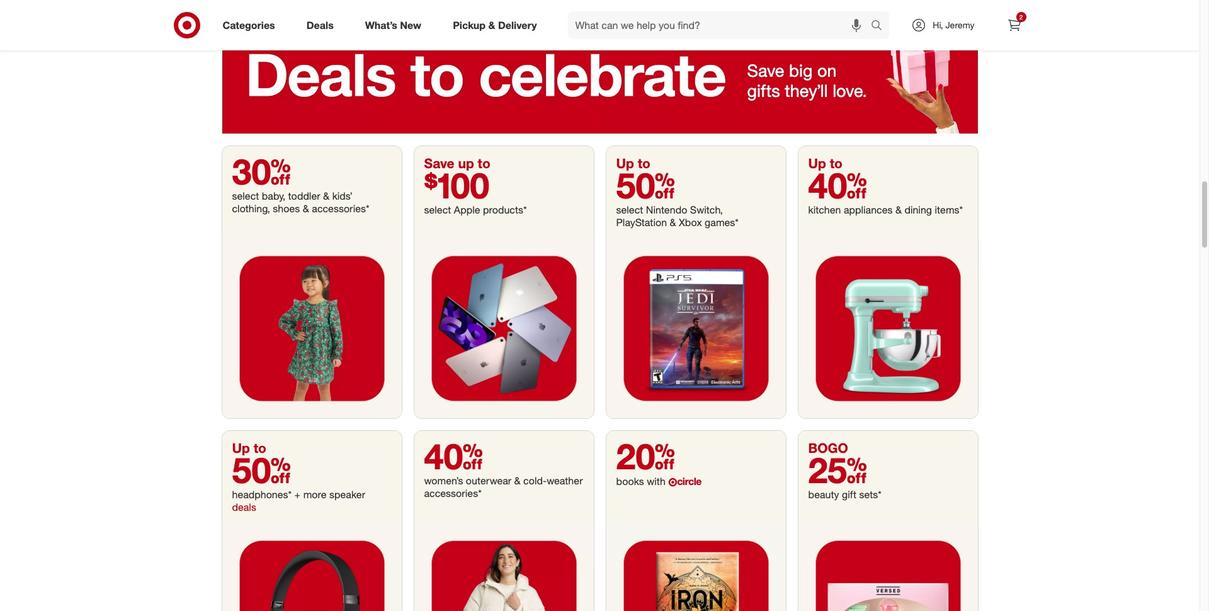 Task type: describe. For each thing, give the bounding box(es) containing it.
speaker
[[330, 489, 366, 501]]

headphones*
[[232, 489, 292, 501]]

delivery
[[498, 19, 537, 31]]

kitchen appliances & dining items*
[[809, 204, 964, 216]]

save for save big on gifts they'll love.
[[748, 60, 785, 81]]

deals
[[307, 19, 334, 31]]

on
[[818, 60, 837, 81]]

select nintendo switch, playstation & xbox games*
[[617, 204, 739, 229]]

xbox
[[679, 216, 702, 229]]

pickup & delivery link
[[442, 11, 553, 39]]

new
[[400, 19, 422, 31]]

appliances
[[844, 204, 893, 216]]

switch,
[[691, 204, 723, 216]]

playstation
[[617, 216, 667, 229]]

circle
[[678, 475, 702, 488]]

gift
[[843, 489, 857, 501]]

& right pickup
[[489, 19, 496, 31]]

what's new link
[[355, 11, 437, 39]]

big
[[790, 60, 813, 81]]

beauty
[[809, 489, 840, 501]]

& left kids'
[[323, 190, 330, 202]]

sets*
[[860, 489, 882, 501]]

1 vertical spatial 50
[[232, 449, 291, 492]]

up to for kitchen
[[809, 155, 843, 172]]

search
[[866, 20, 896, 33]]

to up nintendo
[[638, 155, 651, 172]]

save up to
[[424, 155, 491, 172]]

cold-
[[524, 475, 547, 487]]

2
[[1020, 13, 1024, 21]]

$100
[[424, 164, 490, 207]]

categories link
[[212, 11, 291, 39]]

What can we help you find? suggestions appear below search field
[[568, 11, 875, 39]]

0 horizontal spatial up
[[232, 440, 250, 456]]

love.
[[833, 80, 868, 101]]

accessories* inside the 30 select baby, toddler & kids' clothing, shoes & accessories*
[[312, 202, 370, 215]]

with
[[647, 475, 666, 488]]

save big on gifts they'll love.
[[748, 60, 868, 101]]

up
[[458, 155, 474, 172]]

outerwear
[[466, 475, 512, 487]]

& left the dining
[[896, 204, 902, 216]]

hi,
[[933, 20, 944, 30]]

jeremy
[[946, 20, 975, 30]]

categories
[[223, 19, 275, 31]]

bogo
[[809, 440, 849, 456]]

gifts
[[748, 80, 781, 101]]

kitchen
[[809, 204, 842, 216]]

weather
[[547, 475, 583, 487]]

kids'
[[333, 190, 353, 202]]

to up kitchen
[[830, 155, 843, 172]]

40 for 40
[[809, 164, 868, 207]]

20
[[617, 435, 675, 478]]



Task type: vqa. For each thing, say whether or not it's contained in the screenshot.
Weekly on the top right of the page
no



Task type: locate. For each thing, give the bounding box(es) containing it.
0 horizontal spatial select
[[232, 190, 259, 202]]

women's
[[424, 475, 463, 487]]

& left "cold-"
[[515, 475, 521, 487]]

to right up
[[478, 155, 491, 172]]

1 horizontal spatial 50
[[617, 164, 675, 207]]

select left nintendo
[[617, 204, 644, 216]]

products*
[[483, 204, 527, 216]]

search button
[[866, 11, 896, 42]]

pickup & delivery
[[453, 19, 537, 31]]

1 horizontal spatial 40
[[809, 164, 868, 207]]

50
[[617, 164, 675, 207], [232, 449, 291, 492]]

up
[[617, 155, 635, 172], [809, 155, 827, 172], [232, 440, 250, 456]]

up to up kitchen
[[809, 155, 843, 172]]

1 horizontal spatial select
[[424, 204, 451, 216]]

accessories* inside '40 women's outerwear & cold-weather accessories*'
[[424, 487, 482, 500]]

deals
[[232, 501, 256, 514]]

up to
[[617, 155, 651, 172], [809, 155, 843, 172], [232, 440, 266, 456]]

0 vertical spatial 50
[[617, 164, 675, 207]]

beauty gift sets*
[[809, 489, 882, 501]]

1 vertical spatial 40
[[424, 435, 483, 478]]

25
[[809, 449, 868, 492]]

up up playstation
[[617, 155, 635, 172]]

40 women's outerwear & cold-weather accessories*
[[424, 435, 583, 500]]

1 vertical spatial save
[[424, 155, 455, 172]]

up for kitchen appliances & dining items*
[[809, 155, 827, 172]]

books
[[617, 475, 645, 488]]

select inside select nintendo switch, playstation & xbox games*
[[617, 204, 644, 216]]

dining
[[905, 204, 933, 216]]

1 horizontal spatial save
[[748, 60, 785, 81]]

deals link
[[296, 11, 350, 39]]

hi, jeremy
[[933, 20, 975, 30]]

items*
[[935, 204, 964, 216]]

40 for 40 women's outerwear & cold-weather accessories*
[[424, 435, 483, 478]]

40 inside '40 women's outerwear & cold-weather accessories*'
[[424, 435, 483, 478]]

select apple products*
[[424, 204, 527, 216]]

save for save up to
[[424, 155, 455, 172]]

clothing,
[[232, 202, 270, 215]]

0 vertical spatial 40
[[809, 164, 868, 207]]

save left up
[[424, 155, 455, 172]]

up to for select
[[617, 155, 651, 172]]

0 horizontal spatial 40
[[424, 435, 483, 478]]

shoes
[[273, 202, 300, 215]]

select left apple
[[424, 204, 451, 216]]

what's
[[365, 19, 398, 31]]

games*
[[705, 216, 739, 229]]

what's new
[[365, 19, 422, 31]]

select inside the 30 select baby, toddler & kids' clothing, shoes & accessories*
[[232, 190, 259, 202]]

up for select nintendo switch, playstation & xbox games*
[[617, 155, 635, 172]]

more
[[304, 489, 327, 501]]

2 horizontal spatial up
[[809, 155, 827, 172]]

40
[[809, 164, 868, 207], [424, 435, 483, 478]]

headphones* + more speaker deals
[[232, 489, 366, 514]]

up to up the headphones* on the bottom left of page
[[232, 440, 266, 456]]

up to up nintendo
[[617, 155, 651, 172]]

2 horizontal spatial select
[[617, 204, 644, 216]]

0 horizontal spatial up to
[[232, 440, 266, 456]]

0 horizontal spatial accessories*
[[312, 202, 370, 215]]

up up kitchen
[[809, 155, 827, 172]]

1 horizontal spatial up
[[617, 155, 635, 172]]

save left big
[[748, 60, 785, 81]]

1 horizontal spatial up to
[[617, 155, 651, 172]]

30
[[232, 150, 291, 193]]

to up the headphones* on the bottom left of page
[[254, 440, 266, 456]]

1 horizontal spatial accessories*
[[424, 487, 482, 500]]

+
[[295, 489, 301, 501]]

to
[[478, 155, 491, 172], [638, 155, 651, 172], [830, 155, 843, 172], [254, 440, 266, 456]]

up up the headphones* on the bottom left of page
[[232, 440, 250, 456]]

they'll
[[785, 80, 828, 101]]

50 up deals
[[232, 449, 291, 492]]

& inside select nintendo switch, playstation & xbox games*
[[670, 216, 677, 229]]

save
[[748, 60, 785, 81], [424, 155, 455, 172]]

30 select baby, toddler & kids' clothing, shoes & accessories*
[[232, 150, 370, 215]]

apple
[[454, 204, 481, 216]]

0 vertical spatial save
[[748, 60, 785, 81]]

2 horizontal spatial up to
[[809, 155, 843, 172]]

save inside save big on gifts they'll love.
[[748, 60, 785, 81]]

nintendo
[[646, 204, 688, 216]]

&
[[489, 19, 496, 31], [323, 190, 330, 202], [303, 202, 309, 215], [896, 204, 902, 216], [670, 216, 677, 229], [515, 475, 521, 487]]

baby,
[[262, 190, 286, 202]]

0 horizontal spatial 50
[[232, 449, 291, 492]]

select for $100
[[424, 204, 451, 216]]

select for 50
[[617, 204, 644, 216]]

select
[[232, 190, 259, 202], [424, 204, 451, 216], [617, 204, 644, 216]]

2 link
[[1001, 11, 1029, 39]]

toddler
[[288, 190, 321, 202]]

& left xbox
[[670, 216, 677, 229]]

pickup
[[453, 19, 486, 31]]

0 horizontal spatial save
[[424, 155, 455, 172]]

& inside '40 women's outerwear & cold-weather accessories*'
[[515, 475, 521, 487]]

& right shoes
[[303, 202, 309, 215]]

select left baby,
[[232, 190, 259, 202]]

50 up playstation
[[617, 164, 675, 207]]

books with
[[617, 475, 669, 488]]

accessories*
[[312, 202, 370, 215], [424, 487, 482, 500]]

1 vertical spatial accessories*
[[424, 487, 482, 500]]

0 vertical spatial accessories*
[[312, 202, 370, 215]]



